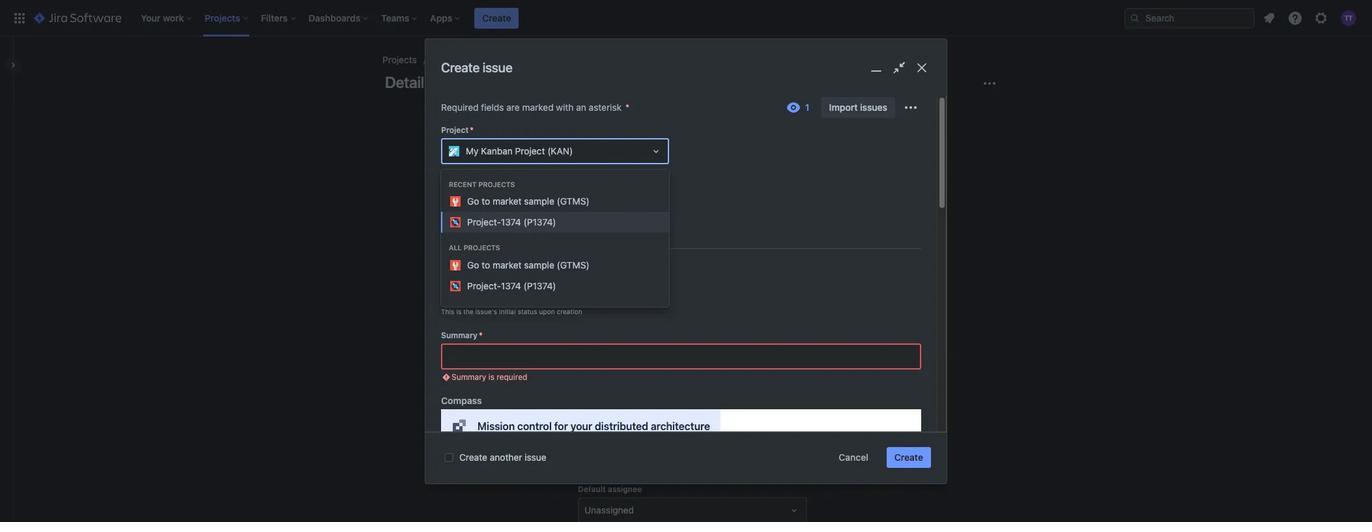 Task type: locate. For each thing, give the bounding box(es) containing it.
create
[[482, 12, 511, 23], [441, 60, 480, 75], [459, 452, 487, 463], [895, 452, 923, 463]]

2 go to market sample (gtms) from the top
[[467, 259, 590, 270]]

1 vertical spatial projects
[[479, 180, 515, 188]]

projects link
[[383, 52, 417, 68]]

my kanban project link
[[433, 52, 512, 68]]

0 vertical spatial to
[[482, 196, 490, 207]]

1 vertical spatial open image
[[787, 368, 802, 384]]

1 (p1374) from the top
[[524, 217, 556, 228]]

0 vertical spatial is
[[456, 307, 462, 315]]

2 to from the top
[[482, 259, 490, 270]]

summary
[[441, 330, 478, 340], [452, 372, 486, 382]]

* down required
[[470, 125, 474, 135]]

0 horizontal spatial kanban
[[448, 54, 479, 65]]

(gtms)
[[557, 196, 590, 207], [557, 259, 590, 270]]

* right type
[[482, 178, 486, 188]]

None text field
[[448, 145, 450, 158]]

None text field
[[443, 345, 920, 368]]

project- down task
[[467, 217, 501, 228]]

1 vertical spatial project-
[[467, 280, 501, 291]]

sample up types
[[524, 196, 555, 207]]

1 horizontal spatial kanban
[[481, 145, 513, 156]]

to down recent projects
[[482, 196, 490, 207]]

default
[[578, 484, 606, 494]]

marked
[[522, 102, 554, 113]]

1 vertical spatial 1374
[[501, 280, 521, 291]]

all projects
[[449, 244, 500, 252]]

compass
[[441, 395, 482, 406]]

1 vertical spatial summary
[[452, 372, 486, 382]]

type
[[464, 178, 481, 188]]

go to market sample (gtms) up types
[[467, 196, 590, 207]]

0 vertical spatial sample
[[524, 196, 555, 207]]

market
[[493, 196, 522, 207], [493, 259, 522, 270]]

is left the
[[456, 307, 462, 315]]

* down issue's
[[479, 330, 483, 340]]

kanban inside create issue dialog
[[481, 145, 513, 156]]

0 vertical spatial open image
[[648, 143, 664, 159]]

1374
[[501, 217, 521, 228], [501, 280, 521, 291]]

project- for all
[[467, 280, 501, 291]]

2 vertical spatial issue
[[525, 452, 547, 463]]

my inside create issue dialog
[[466, 145, 479, 156]]

open image
[[648, 143, 664, 159], [787, 368, 802, 384], [787, 502, 802, 518]]

1 vertical spatial market
[[493, 259, 522, 270]]

summary is required
[[452, 372, 528, 382]]

0 vertical spatial (gtms)
[[557, 196, 590, 207]]

2 project- from the top
[[467, 280, 501, 291]]

2 sample from the top
[[524, 259, 555, 270]]

projects for all projects
[[464, 244, 500, 252]]

1 vertical spatial create button
[[887, 447, 931, 468]]

create button right cancel button
[[887, 447, 931, 468]]

1 project- from the top
[[467, 217, 501, 228]]

asterisk
[[589, 102, 622, 113]]

0 vertical spatial 1374
[[501, 217, 521, 228]]

exit full screen image
[[890, 59, 909, 77]]

2 vertical spatial projects
[[464, 244, 500, 252]]

1 vertical spatial kanban
[[481, 145, 513, 156]]

is for the
[[456, 307, 462, 315]]

project-1374 (p1374) for all projects
[[467, 280, 556, 291]]

1 sample from the top
[[524, 196, 555, 207]]

1374 for recent projects
[[501, 217, 521, 228]]

issue right another at the bottom of the page
[[525, 452, 547, 463]]

summary *
[[441, 330, 483, 340]]

1 vertical spatial (p1374)
[[524, 280, 556, 291]]

0 horizontal spatial my
[[433, 54, 445, 65]]

a
[[619, 370, 624, 381]]

project avatar image
[[651, 109, 734, 193]]

summary for summary *
[[441, 330, 478, 340]]

create up required
[[441, 60, 480, 75]]

project-1374 (p1374) down task
[[467, 217, 556, 228]]

2 1374 from the top
[[501, 280, 521, 291]]

0 horizontal spatial create button
[[475, 7, 519, 28]]

0 vertical spatial my
[[433, 54, 445, 65]]

choose
[[585, 370, 617, 381]]

summary up compass
[[452, 372, 486, 382]]

market for recent projects
[[493, 196, 522, 207]]

1 vertical spatial (gtms)
[[557, 259, 590, 270]]

upon
[[539, 307, 555, 315]]

1 vertical spatial issue
[[487, 221, 506, 231]]

projects up 'details'
[[383, 54, 417, 65]]

to
[[482, 196, 490, 207], [482, 259, 490, 270]]

project
[[482, 54, 512, 65], [441, 125, 469, 135], [515, 145, 545, 156], [578, 404, 606, 414]]

create up my kanban project on the top left
[[482, 12, 511, 23]]

1 vertical spatial to
[[482, 259, 490, 270]]

go to market sample (gtms) down types
[[467, 259, 590, 270]]

1 horizontal spatial my
[[466, 145, 479, 156]]

1374 right about
[[501, 217, 521, 228]]

kanban
[[448, 54, 479, 65], [481, 145, 513, 156]]

project-1374 (p1374) up this is the issue's initial status upon creation
[[467, 280, 556, 291]]

change icon button
[[658, 203, 727, 224]]

go down all projects
[[467, 259, 479, 270]]

cancel
[[839, 452, 869, 463]]

my
[[433, 54, 445, 65], [466, 145, 479, 156]]

is left required
[[489, 372, 495, 382]]

1 go from the top
[[467, 196, 479, 207]]

none text field inside create issue dialog
[[443, 345, 920, 368]]

market down all projects
[[493, 259, 522, 270]]

1 vertical spatial is
[[489, 372, 495, 382]]

2 go from the top
[[467, 259, 479, 270]]

1 horizontal spatial is
[[489, 372, 495, 382]]

(gtms) up key
[[557, 259, 590, 270]]

go for all
[[467, 259, 479, 270]]

market for all projects
[[493, 259, 522, 270]]

issue up fields in the left top of the page
[[483, 60, 513, 75]]

projects up task
[[479, 180, 515, 188]]

issue
[[483, 60, 513, 75], [487, 221, 506, 231], [525, 452, 547, 463]]

initial
[[499, 307, 516, 315]]

summary down the
[[441, 330, 478, 340]]

kanban up recent projects
[[481, 145, 513, 156]]

0 vertical spatial project-1374 (p1374)
[[467, 217, 556, 228]]

summary for summary is required
[[452, 372, 486, 382]]

open image for unassigned
[[787, 502, 802, 518]]

2 project-1374 (p1374) from the top
[[467, 280, 556, 291]]

unassigned
[[585, 504, 634, 515]]

Key field
[[579, 310, 806, 334]]

1 project-1374 (p1374) from the top
[[467, 217, 556, 228]]

2 vertical spatial open image
[[787, 502, 802, 518]]

primary element
[[8, 0, 1125, 36]]

to down all projects
[[482, 259, 490, 270]]

create banner
[[0, 0, 1373, 36]]

go down type
[[467, 196, 479, 207]]

issue type *
[[441, 178, 486, 188]]

0 vertical spatial (p1374)
[[524, 217, 556, 228]]

go
[[467, 196, 479, 207], [467, 259, 479, 270]]

2 market from the top
[[493, 259, 522, 270]]

1 market from the top
[[493, 196, 522, 207]]

error image
[[441, 372, 452, 382]]

recent
[[449, 180, 477, 188]]

sample
[[524, 196, 555, 207], [524, 259, 555, 270]]

kanban for my kanban project
[[448, 54, 479, 65]]

learn about issue types link
[[441, 221, 528, 231]]

2 (gtms) from the top
[[557, 259, 590, 270]]

1 to from the top
[[482, 196, 490, 207]]

0 vertical spatial go
[[467, 196, 479, 207]]

1 vertical spatial my
[[466, 145, 479, 156]]

0 vertical spatial summary
[[441, 330, 478, 340]]

minimize image
[[867, 59, 886, 77]]

key
[[578, 296, 592, 306]]

2 (p1374) from the top
[[524, 280, 556, 291]]

my kanban project (kan)
[[466, 145, 573, 156]]

task
[[466, 198, 485, 209]]

project up terry turtle image
[[578, 404, 606, 414]]

1 1374 from the top
[[501, 217, 521, 228]]

1374 up this is the issue's initial status upon creation
[[501, 280, 521, 291]]

(p1374) for recent projects
[[524, 217, 556, 228]]

(gtms) for recent projects
[[557, 196, 590, 207]]

0 vertical spatial market
[[493, 196, 522, 207]]

project lead
[[578, 404, 624, 414]]

kanban up required
[[448, 54, 479, 65]]

sample down types
[[524, 259, 555, 270]]

is
[[456, 307, 462, 315], [489, 372, 495, 382]]

0 vertical spatial create button
[[475, 7, 519, 28]]

0 vertical spatial project-
[[467, 217, 501, 228]]

projects down learn about issue types link
[[464, 244, 500, 252]]

market up types
[[493, 196, 522, 207]]

1 vertical spatial sample
[[524, 259, 555, 270]]

(gtms) down (kan) on the left top
[[557, 196, 590, 207]]

project- for recent
[[467, 217, 501, 228]]

create button
[[475, 7, 519, 28], [887, 447, 931, 468]]

cancel button
[[831, 447, 876, 468]]

1 vertical spatial project-1374 (p1374)
[[467, 280, 556, 291]]

projects
[[383, 54, 417, 65], [479, 180, 515, 188], [464, 244, 500, 252]]

learn about issue types
[[441, 221, 528, 231]]

1 vertical spatial go
[[467, 259, 479, 270]]

assignee
[[608, 484, 642, 494]]

*
[[626, 102, 630, 113], [470, 125, 474, 135], [482, 178, 486, 188], [479, 330, 483, 340]]

project-1374 (p1374)
[[467, 217, 556, 228], [467, 280, 556, 291]]

(gtms) for all projects
[[557, 259, 590, 270]]

my down project *
[[466, 145, 479, 156]]

project- up issue's
[[467, 280, 501, 291]]

(p1374)
[[524, 217, 556, 228], [524, 280, 556, 291]]

1 vertical spatial go to market sample (gtms)
[[467, 259, 590, 270]]

0 vertical spatial kanban
[[448, 54, 479, 65]]

terry turtle
[[603, 426, 651, 437]]

create button up my kanban project on the top left
[[475, 7, 519, 28]]

my kanban project
[[433, 54, 512, 65]]

jira software image
[[34, 10, 121, 26], [34, 10, 121, 26]]

issue left types
[[487, 221, 506, 231]]

project-1374 (p1374) for recent projects
[[467, 217, 556, 228]]

types
[[508, 221, 528, 231]]

project-
[[467, 217, 501, 228], [467, 280, 501, 291]]

0 horizontal spatial is
[[456, 307, 462, 315]]

go to market sample (gtms)
[[467, 196, 590, 207], [467, 259, 590, 270]]

create right cancel
[[895, 452, 923, 463]]

1 (gtms) from the top
[[557, 196, 590, 207]]

0 vertical spatial go to market sample (gtms)
[[467, 196, 590, 207]]

my right the projects link
[[433, 54, 445, 65]]

none text field inside create issue dialog
[[448, 145, 450, 158]]

creation
[[557, 307, 582, 315]]

1 go to market sample (gtms) from the top
[[467, 196, 590, 207]]



Task type: describe. For each thing, give the bounding box(es) containing it.
issue for another
[[525, 452, 547, 463]]

category
[[627, 370, 664, 381]]

status
[[518, 307, 537, 315]]

sample for all projects
[[524, 259, 555, 270]]

import issues link
[[822, 97, 895, 118]]

are
[[507, 102, 520, 113]]

change
[[666, 208, 699, 219]]

all
[[449, 244, 462, 252]]

turtle
[[627, 426, 651, 437]]

to for recent
[[482, 196, 490, 207]]

choose a category
[[585, 370, 664, 381]]

0 vertical spatial projects
[[383, 54, 417, 65]]

project *
[[441, 125, 474, 135]]

kanban for my kanban project (kan)
[[481, 145, 513, 156]]

issue's
[[476, 307, 497, 315]]

issues
[[860, 102, 888, 113]]

issue
[[441, 178, 462, 188]]

icon
[[701, 208, 720, 219]]

open image for choose a category
[[787, 368, 802, 384]]

the
[[463, 307, 474, 315]]

this is the issue's initial status upon creation
[[441, 307, 582, 315]]

project left (kan) on the left top
[[515, 145, 545, 156]]

my for my kanban project
[[433, 54, 445, 65]]

create button inside primary element
[[475, 7, 519, 28]]

required
[[497, 372, 528, 382]]

create issue dialog
[[426, 39, 947, 522]]

status
[[441, 267, 466, 277]]

go to market sample (gtms) for all projects
[[467, 259, 590, 270]]

required
[[441, 102, 479, 113]]

project down required
[[441, 125, 469, 135]]

sample for recent projects
[[524, 196, 555, 207]]

lead
[[608, 404, 624, 414]]

1374 for all projects
[[501, 280, 521, 291]]

terry turtle image
[[581, 424, 596, 439]]

to for all
[[482, 259, 490, 270]]

discard & close image
[[913, 59, 931, 77]]

create inside primary element
[[482, 12, 511, 23]]

with
[[556, 102, 574, 113]]

project up fields in the left top of the page
[[482, 54, 512, 65]]

terry
[[603, 426, 625, 437]]

change icon
[[666, 208, 720, 219]]

(kan)
[[548, 145, 573, 156]]

* right asterisk
[[626, 102, 630, 113]]

recent projects
[[449, 180, 515, 188]]

an
[[576, 102, 586, 113]]

learn
[[441, 221, 462, 231]]

another
[[490, 452, 522, 463]]

issue for about
[[487, 221, 506, 231]]

create another issue
[[459, 452, 547, 463]]

go to market sample (gtms) for recent projects
[[467, 196, 590, 207]]

Search field
[[1125, 7, 1255, 28]]

required fields are marked with an asterisk *
[[441, 102, 630, 113]]

is for required
[[489, 372, 495, 382]]

about
[[464, 221, 485, 231]]

0 vertical spatial issue
[[483, 60, 513, 75]]

category
[[578, 350, 613, 360]]

create left another at the bottom of the page
[[459, 452, 487, 463]]

search image
[[1130, 13, 1141, 23]]

more image
[[903, 100, 919, 115]]

1 horizontal spatial create button
[[887, 447, 931, 468]]

import
[[829, 102, 858, 113]]

this
[[441, 307, 455, 315]]

details
[[385, 73, 432, 91]]

default assignee
[[578, 484, 642, 494]]

(p1374) for all projects
[[524, 280, 556, 291]]

Name field
[[579, 256, 806, 280]]

import issues
[[829, 102, 888, 113]]

my for my kanban project (kan)
[[466, 145, 479, 156]]

fields
[[481, 102, 504, 113]]

create issue
[[441, 60, 513, 75]]

go for recent
[[467, 196, 479, 207]]

projects for recent projects
[[479, 180, 515, 188]]



Task type: vqa. For each thing, say whether or not it's contained in the screenshot.
View within button
no



